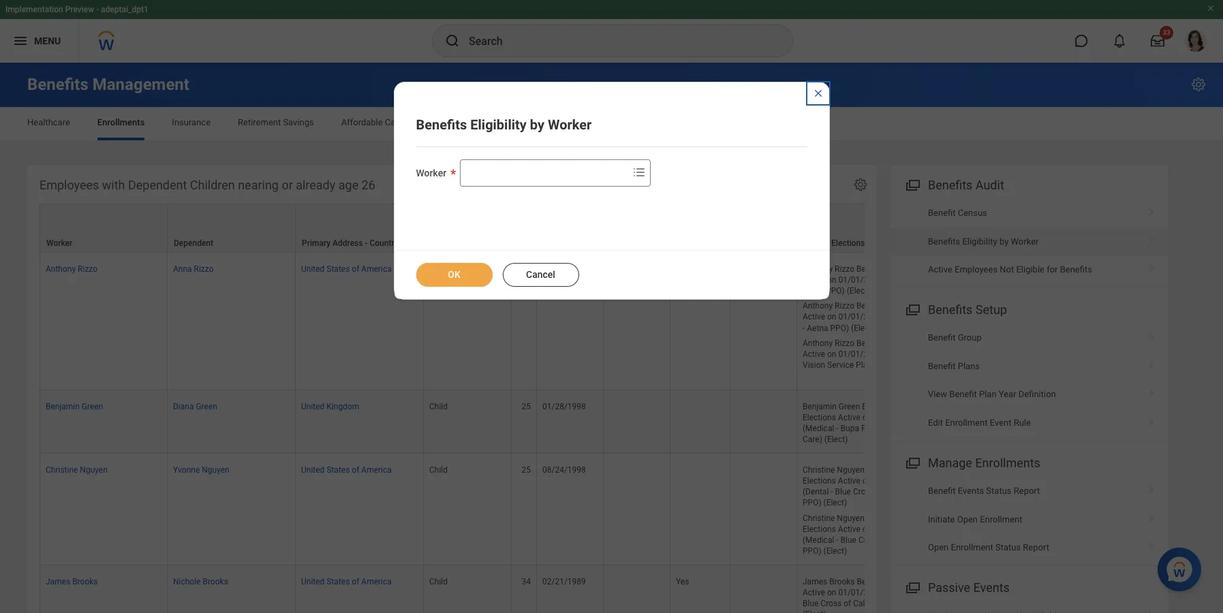 Task type: locate. For each thing, give the bounding box(es) containing it.
blue for james brooks benefit elections active on 01/01/2023 (dental - blue cross of calif. dmo) (elect)
[[803, 599, 819, 608]]

0 vertical spatial (dental
[[884, 275, 910, 285]]

25 down age
[[522, 264, 531, 274]]

list containing benefit events status report
[[891, 477, 1169, 562]]

report for benefit events status report
[[1014, 486, 1040, 496]]

plans
[[958, 361, 980, 371]]

nearing
[[238, 178, 279, 192]]

1 horizontal spatial brooks
[[203, 577, 228, 587]]

02/21/1989
[[542, 577, 586, 587]]

dependent for dependent
[[174, 239, 213, 248]]

james for james brooks benefit elections active on 01/01/2023 (dental - blue cross of calif. dmo) (elect)
[[803, 577, 827, 587]]

nguyen down "benjamin green"
[[80, 466, 108, 475]]

1 child from the top
[[429, 264, 448, 274]]

enrollment down initiate open enrollment at bottom
[[951, 542, 993, 553]]

benefits down benefit census
[[928, 236, 960, 246]]

nguyen down bupa in the right bottom of the page
[[837, 466, 865, 475]]

nguyen for christine nguyen benefit elections active on 01/01/2023 (medical - blue cross of calif. ppo) (elect)
[[837, 513, 865, 523]]

2 items selected list from the top
[[803, 463, 919, 557]]

worker button
[[40, 204, 167, 252]]

on for christine nguyen benefit elections active on 01/01/2023 (medical - blue cross of calif. ppo) (elect)
[[862, 524, 872, 534]]

01/01/2023 up service
[[838, 349, 882, 359]]

1 united states of america link from the top
[[301, 262, 392, 274]]

list for benefits audit
[[891, 199, 1169, 284]]

- down "christine nguyen benefit elections active on 01/01/2023 (dental - blue cross of calif. ppo) (elect)"
[[836, 535, 838, 545]]

rizzo for anthony rizzo benefit elections active on 01/01/2023 (dental - aetna ppo) (elect) anthony rizzo benefit elections active on 01/01/2023 (medical - aetna ppo) (elect)
[[835, 264, 854, 274]]

(dental inside the james brooks benefit elections active on 01/01/2023 (dental - blue cross of calif. dmo) (elect)
[[884, 588, 910, 597]]

open down initiate
[[928, 542, 949, 553]]

benefit census
[[928, 208, 987, 218]]

1 horizontal spatial eligibility
[[962, 236, 997, 246]]

0 vertical spatial dependent
[[128, 178, 187, 192]]

menu group image left benefits audit
[[903, 175, 921, 194]]

calif. inside christine nguyen benefit elections active on 01/01/2023 (medical - blue cross of calif. ppo) (elect)
[[891, 535, 910, 545]]

01/01/2023 inside "christine nguyen benefit elections active on 01/01/2023 (dental - blue cross of calif. ppo) (elect)"
[[874, 476, 917, 486]]

chevron right image for benefit census
[[1143, 203, 1160, 217]]

on inside christine nguyen benefit elections active on 01/01/2023 (medical - blue cross of calif. ppo) (elect)
[[862, 524, 872, 534]]

items selected list for 08/24/1998
[[803, 463, 919, 557]]

worker up the anthony rizzo link
[[46, 239, 72, 248]]

elections inside anthony rizzo benefit elections active on 01/01/2023 (vision - vision service plan vsp) (elect)
[[884, 338, 917, 348]]

benefits right for
[[1060, 264, 1092, 275]]

menu group image down health
[[903, 453, 921, 472]]

chevron right image inside benefit plans link
[[1143, 356, 1160, 370]]

green up christine nguyen link
[[82, 402, 103, 411]]

3 chevron right image from the top
[[1143, 384, 1160, 398]]

preview
[[65, 5, 94, 14]]

elections inside "christine nguyen benefit elections active on 01/01/2023 (dental - blue cross of calif. ppo) (elect)"
[[803, 476, 836, 486]]

benefit up private
[[862, 402, 888, 411]]

0 vertical spatial (medical
[[884, 312, 915, 322]]

1 row from the top
[[40, 204, 992, 253]]

by up not
[[999, 236, 1009, 246]]

- up christine nguyen benefit elections active on 01/01/2023 (medical - blue cross of calif. ppo) (elect) 'element'
[[831, 487, 833, 497]]

- inside the james brooks benefit elections active on 01/01/2023 (dental - blue cross of calif. dmo) (elect)
[[912, 588, 914, 597]]

0 vertical spatial report
[[1014, 486, 1040, 496]]

1 vertical spatial cross
[[858, 535, 880, 545]]

care
[[385, 117, 403, 127]]

benjamin green
[[46, 402, 103, 411]]

child
[[429, 264, 448, 274], [429, 402, 448, 411], [429, 466, 448, 475], [429, 577, 448, 587]]

benefit census link
[[891, 199, 1169, 227]]

2 vertical spatial dependent
[[174, 239, 213, 248]]

ppo) up christine nguyen benefit elections active on 01/01/2023 (medical - blue cross of calif. ppo) (elect) 'element'
[[803, 498, 821, 508]]

elections inside benjamin green benefit elections active on 01/01/2016 (medical - bupa  private health care) (elect)
[[803, 413, 836, 422]]

chevron right image inside 'benefit census' link
[[1143, 203, 1160, 217]]

2 25 from the top
[[522, 402, 531, 411]]

christine down "christine nguyen benefit elections active on 01/01/2023 (dental - blue cross of calif. ppo) (elect)"
[[803, 513, 835, 523]]

1 vertical spatial list
[[891, 324, 1169, 437]]

care)
[[803, 435, 822, 444]]

1 chevron right image from the top
[[1143, 328, 1160, 342]]

- for anthony rizzo benefit elections active on 01/01/2023 (vision - vision service plan vsp) (elect)
[[911, 349, 914, 359]]

0 vertical spatial states
[[327, 264, 350, 274]]

rizzo for anna rizzo
[[194, 264, 214, 274]]

calif. inside "christine nguyen benefit elections active on 01/01/2023 (dental - blue cross of calif. ppo) (elect)"
[[886, 487, 904, 497]]

1 vertical spatial enrollment
[[980, 514, 1022, 524]]

age
[[516, 239, 530, 248]]

edit enrollment event rule
[[928, 417, 1031, 428]]

- inside anthony rizzo benefit elections active on 01/01/2023 (vision - vision service plan vsp) (elect)
[[911, 349, 914, 359]]

01/01/2023 down "christine nguyen benefit elections active on 01/01/2023 (dental - blue cross of calif. ppo) (elect)"
[[874, 524, 917, 534]]

anthony for anthony rizzo benefit elections active on 01/01/2023 (vision - vision service plan vsp) (elect)
[[803, 338, 833, 348]]

brooks inside the james brooks benefit elections active on 01/01/2023 (dental - blue cross of calif. dmo) (elect)
[[829, 577, 855, 587]]

0 vertical spatial by
[[530, 117, 544, 133]]

5 row from the top
[[40, 565, 992, 613]]

child for 02/21/1989
[[429, 577, 448, 587]]

ppo) up james brooks benefit elections active on 01/01/2023 (dental - blue cross of calif. dmo) (elect) element
[[803, 546, 821, 556]]

time
[[626, 228, 642, 237]]

2 vertical spatial calif.
[[853, 599, 872, 608]]

- left bupa in the right bottom of the page
[[836, 424, 838, 433]]

0 vertical spatial eligibility
[[470, 117, 527, 133]]

eligibility down census
[[962, 236, 997, 246]]

benefits up benefit census
[[928, 178, 973, 192]]

0 vertical spatial items selected list
[[803, 262, 919, 381]]

cross inside "christine nguyen benefit elections active on 01/01/2023 (dental - blue cross of calif. ppo) (elect)"
[[853, 487, 874, 497]]

0 vertical spatial enrollment
[[945, 417, 988, 428]]

open enrollment status report link
[[891, 533, 1169, 562]]

christine down "benjamin green"
[[46, 466, 78, 475]]

setup
[[976, 303, 1007, 317]]

2 child element from the top
[[429, 399, 448, 411]]

employees left not
[[955, 264, 998, 275]]

1 green from the left
[[82, 402, 103, 411]]

benefit elections
[[803, 239, 865, 248]]

kingdom
[[327, 402, 359, 411]]

calif. inside the james brooks benefit elections active on 01/01/2023 (dental - blue cross of calif. dmo) (elect)
[[853, 599, 872, 608]]

on up service
[[827, 349, 836, 359]]

3 brooks from the left
[[829, 577, 855, 587]]

1 horizontal spatial benjamin
[[803, 402, 837, 411]]

0 horizontal spatial brooks
[[72, 577, 98, 587]]

1 states from the top
[[327, 264, 350, 274]]

tab list containing healthcare
[[14, 108, 1209, 140]]

bupa
[[840, 424, 859, 433]]

open right initiate
[[957, 514, 978, 524]]

(medical inside christine nguyen benefit elections active on 01/01/2023 (medical - blue cross of calif. ppo) (elect)
[[803, 535, 834, 545]]

3 child from the top
[[429, 466, 448, 475]]

items selected list containing christine nguyen benefit elections active on 01/01/2023 (dental - blue cross of calif. ppo) (elect)
[[803, 463, 919, 557]]

4 chevron right image from the top
[[1143, 481, 1160, 495]]

nguyen right yvonne
[[202, 466, 229, 475]]

benefit up dmo)
[[857, 577, 882, 587]]

calif. for christine nguyen benefit elections active on 01/01/2023 (medical - blue cross of calif. ppo) (elect)
[[891, 535, 910, 545]]

dependent inside popup button
[[174, 239, 213, 248]]

4 child element from the top
[[429, 574, 448, 587]]

student
[[610, 239, 638, 248]]

christine nguyen benefit elections active on 01/01/2023 (medical - blue cross of calif. ppo) (elect) element
[[803, 511, 917, 556]]

nguyen inside christine nguyen benefit elections active on 01/01/2023 (medical - blue cross of calif. ppo) (elect)
[[837, 513, 865, 523]]

0 vertical spatial cross
[[853, 487, 874, 497]]

anna rizzo link
[[173, 262, 214, 274]]

primary address - country button
[[296, 204, 423, 252]]

benjamin green link
[[46, 399, 103, 411]]

1 benjamin from the left
[[46, 402, 80, 411]]

3 america from the top
[[361, 577, 392, 587]]

1 date from the left
[[543, 239, 560, 248]]

- up the 'vision'
[[803, 323, 805, 333]]

0 horizontal spatial employees
[[40, 178, 99, 192]]

01/01/2023 up dmo)
[[838, 588, 882, 597]]

rizzo right anna
[[194, 264, 214, 274]]

4 child from the top
[[429, 577, 448, 587]]

01/01/2023 for james brooks benefit elections active on 01/01/2023 (dental - blue cross of calif. dmo) (elect)
[[838, 588, 882, 597]]

- inside christine nguyen benefit elections active on 01/01/2023 (medical - blue cross of calif. ppo) (elect)
[[836, 535, 838, 545]]

christine for christine nguyen benefit elections active on 01/01/2023 (medical - blue cross of calif. ppo) (elect)
[[803, 513, 835, 523]]

healthcare
[[27, 117, 70, 127]]

united states of america link for nichole brooks
[[301, 574, 392, 587]]

on inside benjamin green benefit elections active on 01/01/2016 (medical - bupa  private health care) (elect)
[[862, 413, 872, 422]]

2 vertical spatial cross
[[821, 599, 842, 608]]

2 vertical spatial 25
[[522, 466, 531, 475]]

chevron right image for benefits eligibility by worker
[[1143, 231, 1160, 245]]

dependent up anna rizzo link
[[174, 239, 213, 248]]

rizzo inside anthony rizzo benefit elections active on 01/01/2023 (vision - vision service plan vsp) (elect)
[[835, 338, 854, 348]]

cell
[[604, 253, 670, 390], [670, 253, 730, 390], [730, 253, 797, 390], [604, 390, 670, 454], [670, 390, 730, 454], [730, 390, 797, 454], [604, 454, 670, 565], [670, 454, 730, 565], [730, 454, 797, 565], [604, 565, 670, 613], [730, 565, 797, 613]]

row containing james brooks
[[40, 565, 992, 613]]

on inside the james brooks benefit elections active on 01/01/2023 (dental - blue cross of calif. dmo) (elect)
[[827, 588, 836, 597]]

(dental up the anthony rizzo benefit elections active on 01/01/2023 (medical - aetna ppo) (elect) element
[[884, 275, 910, 285]]

1 vertical spatial status
[[995, 542, 1021, 553]]

1 menu group image from the top
[[903, 175, 921, 194]]

2 list from the top
[[891, 324, 1169, 437]]

2 america from the top
[[361, 466, 392, 475]]

active for anthony rizzo benefit elections active on 01/01/2023 (dental - aetna ppo) (elect) anthony rizzo benefit elections active on 01/01/2023 (medical - aetna ppo) (elect)
[[803, 275, 825, 285]]

1 child element from the top
[[429, 262, 448, 274]]

benefit
[[928, 208, 956, 218], [803, 239, 829, 248], [856, 264, 882, 274], [856, 301, 882, 311], [928, 333, 956, 343], [856, 338, 882, 348], [928, 361, 956, 371], [949, 389, 977, 399], [862, 402, 888, 411], [867, 466, 892, 475], [928, 486, 956, 496], [867, 513, 892, 523], [857, 577, 882, 587]]

active for james brooks benefit elections active on 01/01/2023 (dental - blue cross of calif. dmo) (elect)
[[803, 588, 825, 597]]

america for nichole brooks
[[361, 577, 392, 587]]

2 states from the top
[[327, 466, 350, 475]]

benefit left plans
[[928, 361, 956, 371]]

01/01/2023 inside anthony rizzo benefit elections active on 01/01/2023 (vision - vision service plan vsp) (elect)
[[838, 349, 882, 359]]

3 list from the top
[[891, 477, 1169, 562]]

- right (vision
[[911, 349, 914, 359]]

on for christine nguyen benefit elections active on 01/01/2023 (dental - blue cross of calif. ppo) (elect)
[[862, 476, 872, 486]]

child element for 09/10/1998
[[429, 262, 448, 274]]

1 vertical spatial eligibility
[[962, 236, 997, 246]]

1 horizontal spatial employees
[[955, 264, 998, 275]]

1 vertical spatial (dental
[[803, 487, 829, 497]]

list
[[891, 199, 1169, 284], [891, 324, 1169, 437], [891, 477, 1169, 562]]

notifications large image
[[1113, 34, 1126, 48]]

rizzo
[[78, 264, 97, 274], [194, 264, 214, 274], [835, 264, 854, 274], [835, 301, 854, 311], [835, 338, 854, 348]]

benefit inside benjamin green benefit elections active on 01/01/2016 (medical - bupa  private health care) (elect)
[[862, 402, 888, 411]]

enrollment
[[945, 417, 988, 428], [980, 514, 1022, 524], [951, 542, 993, 553]]

25 left 01/28/1998
[[522, 402, 531, 411]]

active for christine nguyen benefit elections active on 01/01/2023 (dental - blue cross of calif. ppo) (elect)
[[838, 476, 860, 486]]

eligibility up worker field
[[470, 117, 527, 133]]

chevron right image inside "view benefit plan year definition" link
[[1143, 384, 1160, 398]]

rizzo down benefit elections
[[835, 264, 854, 274]]

date of birth button
[[537, 204, 603, 252]]

prompts image
[[631, 164, 647, 181]]

united kingdom link
[[301, 399, 359, 411]]

(medical up (vision
[[884, 312, 915, 322]]

6 chevron right image from the top
[[1143, 538, 1160, 551]]

benefits eligibility by worker up worker field
[[416, 117, 592, 133]]

- inside benjamin green benefit elections active on 01/01/2016 (medical - bupa  private health care) (elect)
[[836, 424, 838, 433]]

chevron right image
[[1143, 203, 1160, 217], [1143, 231, 1160, 245], [1143, 260, 1160, 273], [1143, 413, 1160, 426], [1143, 606, 1160, 613]]

christine for christine nguyen benefit elections active on 01/01/2023 (dental - blue cross of calif. ppo) (elect)
[[803, 466, 835, 475]]

25 for 01/28/1998
[[522, 402, 531, 411]]

2 chevron right image from the top
[[1143, 356, 1160, 370]]

enrollment right the "edit"
[[945, 417, 988, 428]]

1 vertical spatial enrollments
[[975, 456, 1040, 470]]

chevron right image for open enrollment status report
[[1143, 538, 1160, 551]]

(dental inside "christine nguyen benefit elections active on 01/01/2023 (dental - blue cross of calif. ppo) (elect)"
[[803, 487, 829, 497]]

benjamin green benefit elections active on 01/01/2016 (medical - bupa  private health care) (elect) element
[[803, 399, 917, 444]]

benefits right care at the left top of page
[[416, 117, 467, 133]]

3 25 from the top
[[522, 466, 531, 475]]

view benefit plan year definition link
[[891, 380, 1169, 409]]

2 date from the left
[[767, 239, 784, 248]]

dmo)
[[874, 599, 895, 608]]

status down initiate open enrollment link
[[995, 542, 1021, 553]]

blue inside the james brooks benefit elections active on 01/01/2023 (dental - blue cross of calif. dmo) (elect)
[[803, 599, 819, 608]]

benefits eligibility by worker link
[[891, 227, 1169, 255]]

benefit inside the james brooks benefit elections active on 01/01/2023 (dental - blue cross of calif. dmo) (elect)
[[857, 577, 882, 587]]

chevron right image inside benefit events status report link
[[1143, 481, 1160, 495]]

child element
[[429, 262, 448, 274], [429, 399, 448, 411], [429, 463, 448, 475], [429, 574, 448, 587]]

1 united from the top
[[301, 264, 325, 274]]

(medical
[[884, 312, 915, 322], [803, 424, 834, 433], [803, 535, 834, 545]]

relationship button
[[424, 204, 510, 252]]

benefit down benefit elections 'popup button'
[[856, 264, 882, 274]]

menu group image
[[903, 175, 921, 194], [903, 300, 921, 318], [903, 453, 921, 472], [903, 578, 921, 596]]

3 menu group image from the top
[[903, 453, 921, 472]]

0 vertical spatial benefits eligibility by worker
[[416, 117, 592, 133]]

close view compensation review calculation table image
[[813, 88, 823, 99]]

2 chevron right image from the top
[[1143, 231, 1160, 245]]

3 chevron right image from the top
[[1143, 260, 1160, 273]]

report up initiate open enrollment link
[[1014, 486, 1040, 496]]

(elect) inside "christine nguyen benefit elections active on 01/01/2023 (dental - blue cross of calif. ppo) (elect)"
[[823, 498, 847, 508]]

1 united states of america from the top
[[301, 264, 392, 274]]

active for anthony rizzo benefit elections active on 01/01/2023 (vision - vision service plan vsp) (elect)
[[803, 349, 825, 359]]

chevron right image for benefit events status report
[[1143, 481, 1160, 495]]

chevron right image inside edit enrollment event rule link
[[1143, 413, 1160, 426]]

nguyen inside "christine nguyen benefit elections active on 01/01/2023 (dental - blue cross of calif. ppo) (elect)"
[[837, 466, 865, 475]]

dependent
[[128, 178, 187, 192], [737, 228, 776, 237], [174, 239, 213, 248]]

cross up christine nguyen benefit elections active on 01/01/2023 (medical - blue cross of calif. ppo) (elect) 'element'
[[853, 487, 874, 497]]

blue inside christine nguyen benefit elections active on 01/01/2023 (medical - blue cross of calif. ppo) (elect)
[[840, 535, 856, 545]]

menu group image left passive
[[903, 578, 921, 596]]

primary
[[302, 239, 330, 248]]

ppo) up anthony rizzo benefit elections active on 01/01/2023 (vision - vision service plan vsp) (elect) "element"
[[830, 323, 849, 333]]

cross left dmo)
[[821, 599, 842, 608]]

address
[[333, 239, 363, 248]]

christine
[[46, 466, 78, 475], [803, 466, 835, 475], [803, 513, 835, 523]]

list containing benefit census
[[891, 199, 1169, 284]]

christine inside christine nguyen benefit elections active on 01/01/2023 (medical - blue cross of calif. ppo) (elect)
[[803, 513, 835, 523]]

of
[[562, 239, 570, 248], [352, 264, 359, 274], [352, 466, 359, 475], [876, 487, 884, 497], [882, 535, 889, 545], [352, 577, 359, 587], [844, 599, 851, 608]]

(dental for anthony rizzo benefit elections active on 01/01/2023 (dental - aetna ppo) (elect) anthony rizzo benefit elections active on 01/01/2023 (medical - aetna ppo) (elect)
[[884, 275, 910, 285]]

4 row from the top
[[40, 454, 992, 565]]

(dental inside anthony rizzo benefit elections active on 01/01/2023 (dental - aetna ppo) (elect) anthony rizzo benefit elections active on 01/01/2023 (medical - aetna ppo) (elect)
[[884, 275, 910, 285]]

anthony inside anthony rizzo benefit elections active on 01/01/2023 (vision - vision service plan vsp) (elect)
[[803, 338, 833, 348]]

1 horizontal spatial open
[[957, 514, 978, 524]]

chevron right image inside benefits eligibility by worker link
[[1143, 231, 1160, 245]]

service
[[827, 360, 854, 370]]

green
[[82, 402, 103, 411], [196, 402, 217, 411], [839, 402, 860, 411]]

1 brooks from the left
[[72, 577, 98, 587]]

0 vertical spatial employees
[[40, 178, 99, 192]]

1 vertical spatial states
[[327, 466, 350, 475]]

2 vertical spatial states
[[327, 577, 350, 587]]

tab list
[[14, 108, 1209, 140]]

employees left with
[[40, 178, 99, 192]]

elections
[[831, 239, 865, 248], [884, 264, 917, 274], [884, 301, 917, 311], [884, 338, 917, 348], [803, 413, 836, 422], [803, 476, 836, 486], [803, 524, 836, 534], [884, 577, 918, 587]]

3 united states of america link from the top
[[301, 574, 392, 587]]

0 horizontal spatial eligibility
[[470, 117, 527, 133]]

1 vertical spatial (medical
[[803, 424, 834, 433]]

on up christine nguyen benefit elections active on 01/01/2023 (medical - blue cross of calif. ppo) (elect) 'element'
[[862, 476, 872, 486]]

dependent up inactive
[[737, 228, 776, 237]]

united for rizzo
[[301, 264, 325, 274]]

benefits eligibility by worker
[[416, 117, 592, 133], [928, 236, 1039, 246]]

united for green
[[301, 402, 325, 411]]

edit
[[928, 417, 943, 428]]

worker inside popup button
[[46, 239, 72, 248]]

status for events
[[986, 486, 1011, 496]]

01/01/2023 inside the james brooks benefit elections active on 01/01/2023 (dental - blue cross of calif. dmo) (elect)
[[838, 588, 882, 597]]

on up anthony rizzo benefit elections active on 01/01/2023 (vision - vision service plan vsp) (elect) "element"
[[827, 312, 836, 322]]

worker down act
[[416, 168, 446, 179]]

01/01/2023 down health
[[874, 476, 917, 486]]

0 horizontal spatial benjamin
[[46, 402, 80, 411]]

united
[[301, 264, 325, 274], [301, 402, 325, 411], [301, 466, 325, 475], [301, 577, 325, 587]]

2 menu group image from the top
[[903, 300, 921, 318]]

blue for christine nguyen benefit elections active on 01/01/2023 (dental - blue cross of calif. ppo) (elect)
[[835, 487, 851, 497]]

status down manage enrollments
[[986, 486, 1011, 496]]

row containing christine nguyen
[[40, 454, 992, 565]]

1 america from the top
[[361, 264, 392, 274]]

america for anna rizzo
[[361, 264, 392, 274]]

0 horizontal spatial enrollments
[[97, 117, 145, 127]]

brooks inside james brooks link
[[72, 577, 98, 587]]

1 list from the top
[[891, 199, 1169, 284]]

benefit up initiate
[[928, 486, 956, 496]]

2 vertical spatial enrollment
[[951, 542, 993, 553]]

items selected list for 09/10/1998
[[803, 262, 919, 381]]

(medical down "christine nguyen benefit elections active on 01/01/2023 (dental - blue cross of calif. ppo) (elect)"
[[803, 535, 834, 545]]

1 vertical spatial benefits eligibility by worker
[[928, 236, 1039, 246]]

nguyen for christine nguyen
[[80, 466, 108, 475]]

on inside "christine nguyen benefit elections active on 01/01/2023 (dental - blue cross of calif. ppo) (elect)"
[[862, 476, 872, 486]]

aetna down benefit elections
[[803, 286, 824, 296]]

(medical inside anthony rizzo benefit elections active on 01/01/2023 (dental - aetna ppo) (elect) anthony rizzo benefit elections active on 01/01/2023 (medical - aetna ppo) (elect)
[[884, 312, 915, 322]]

0 horizontal spatial green
[[82, 402, 103, 411]]

view benefit plan year definition
[[928, 389, 1056, 399]]

james inside the james brooks benefit elections active on 01/01/2023 (dental - blue cross of calif. dmo) (elect)
[[803, 577, 827, 587]]

benefit down private
[[867, 466, 892, 475]]

(dental down the care)
[[803, 487, 829, 497]]

full-time student button
[[604, 204, 670, 252]]

on for anthony rizzo benefit elections active on 01/01/2023 (dental - aetna ppo) (elect) anthony rizzo benefit elections active on 01/01/2023 (medical - aetna ppo) (elect)
[[827, 275, 836, 285]]

1 vertical spatial united states of america
[[301, 466, 392, 475]]

0 horizontal spatial date
[[543, 239, 560, 248]]

1 horizontal spatial benefits eligibility by worker
[[928, 236, 1039, 246]]

chevron right image inside initiate open enrollment link
[[1143, 509, 1160, 523]]

1 vertical spatial blue
[[840, 535, 856, 545]]

5 chevron right image from the top
[[1143, 509, 1160, 523]]

events up initiate open enrollment at bottom
[[958, 486, 984, 496]]

2 brooks from the left
[[203, 577, 228, 587]]

rizzo for anthony rizzo
[[78, 264, 97, 274]]

menu group image for benefits audit
[[903, 175, 921, 194]]

3 united from the top
[[301, 466, 325, 475]]

open inside initiate open enrollment link
[[957, 514, 978, 524]]

enrollments up benefit events status report link
[[975, 456, 1040, 470]]

benefits eligibility by worker down census
[[928, 236, 1039, 246]]

view
[[928, 389, 947, 399]]

1 vertical spatial report
[[1023, 542, 1049, 553]]

worker down 'benefit census' link
[[1011, 236, 1039, 246]]

united states of america for anna rizzo
[[301, 264, 392, 274]]

definition
[[1018, 389, 1056, 399]]

chevron right image for edit enrollment event rule
[[1143, 413, 1160, 426]]

1 vertical spatial calif.
[[891, 535, 910, 545]]

1 vertical spatial open
[[928, 542, 949, 553]]

close environment banner image
[[1207, 4, 1215, 12]]

Worker field
[[461, 161, 628, 185]]

1 vertical spatial items selected list
[[803, 463, 919, 557]]

1 25 from the top
[[522, 264, 531, 274]]

menu group image for benefits setup
[[903, 300, 921, 318]]

on down benefit elections
[[827, 275, 836, 285]]

anthony up the 'vision'
[[803, 338, 833, 348]]

1 james from the left
[[46, 577, 70, 587]]

2 vertical spatial america
[[361, 577, 392, 587]]

retirement
[[238, 117, 281, 127]]

2 benjamin from the left
[[803, 402, 837, 411]]

act
[[405, 117, 419, 127]]

employees
[[40, 178, 99, 192], [955, 264, 998, 275]]

elections inside the james brooks benefit elections active on 01/01/2023 (dental - blue cross of calif. dmo) (elect)
[[884, 577, 918, 587]]

1 horizontal spatial green
[[196, 402, 217, 411]]

green up bupa in the right bottom of the page
[[839, 402, 860, 411]]

3 states from the top
[[327, 577, 350, 587]]

1 vertical spatial 25
[[522, 402, 531, 411]]

benefits management
[[27, 75, 189, 94]]

01/01/2023 inside christine nguyen benefit elections active on 01/01/2023 (medical - blue cross of calif. ppo) (elect)
[[874, 524, 917, 534]]

implementation preview -   adeptai_dpt1 banner
[[0, 0, 1223, 63]]

1 chevron right image from the top
[[1143, 203, 1160, 217]]

calif. up dmo)
[[891, 535, 910, 545]]

0 vertical spatial america
[[361, 264, 392, 274]]

0 vertical spatial calif.
[[886, 487, 904, 497]]

2 vertical spatial united states of america link
[[301, 574, 392, 587]]

0 vertical spatial plan
[[856, 360, 872, 370]]

25 left 08/24/1998
[[522, 466, 531, 475]]

ppo)
[[826, 286, 845, 296], [830, 323, 849, 333], [803, 498, 821, 508], [803, 546, 821, 556]]

1 horizontal spatial plan
[[979, 389, 997, 399]]

1 vertical spatial dependent
[[737, 228, 776, 237]]

worker up worker field
[[548, 117, 592, 133]]

row containing full-time student
[[40, 204, 992, 253]]

0 vertical spatial 25
[[522, 264, 531, 274]]

0 vertical spatial status
[[986, 486, 1011, 496]]

- right preview
[[96, 5, 99, 14]]

america for yvonne nguyen
[[361, 466, 392, 475]]

rizzo down worker popup button
[[78, 264, 97, 274]]

menu group image for manage enrollments
[[903, 453, 921, 472]]

2 vertical spatial (medical
[[803, 535, 834, 545]]

0 horizontal spatial by
[[530, 117, 544, 133]]

chevron right image for benefit plans
[[1143, 356, 1160, 370]]

0 vertical spatial list
[[891, 199, 1169, 284]]

calif. up christine nguyen benefit elections active on 01/01/2023 (medical - blue cross of calif. ppo) (elect) 'element'
[[886, 487, 904, 497]]

0 vertical spatial enrollments
[[97, 117, 145, 127]]

states
[[327, 264, 350, 274], [327, 466, 350, 475], [327, 577, 350, 587]]

0 vertical spatial united states of america link
[[301, 262, 392, 274]]

christine down the care)
[[803, 466, 835, 475]]

2 horizontal spatial green
[[839, 402, 860, 411]]

james for james brooks
[[46, 577, 70, 587]]

anthony
[[46, 264, 76, 274], [803, 264, 833, 274], [803, 301, 833, 311], [803, 338, 833, 348]]

rizzo up service
[[835, 338, 854, 348]]

dependent inside dependent inactive date
[[737, 228, 776, 237]]

(medical inside benjamin green benefit elections active on 01/01/2016 (medical - bupa  private health care) (elect)
[[803, 424, 834, 433]]

james
[[46, 577, 70, 587], [803, 577, 827, 587]]

2 vertical spatial united states of america
[[301, 577, 392, 587]]

anthony rizzo benefit elections active on 01/01/2023 (dental - aetna ppo) (elect) element
[[803, 262, 917, 296]]

active inside the james brooks benefit elections active on 01/01/2023 (dental - blue cross of calif. dmo) (elect)
[[803, 588, 825, 597]]

blue
[[835, 487, 851, 497], [840, 535, 856, 545], [803, 599, 819, 608]]

enrollments down benefits management
[[97, 117, 145, 127]]

elections for christine nguyen benefit elections active on 01/01/2023 (medical - blue cross of calif. ppo) (elect)
[[803, 524, 836, 534]]

passive
[[928, 581, 970, 595]]

(dental up dmo)
[[884, 588, 910, 597]]

benefit inside christine nguyen benefit elections active on 01/01/2023 (medical - blue cross of calif. ppo) (elect)
[[867, 513, 892, 523]]

dependent right with
[[128, 178, 187, 192]]

aetna up the 'vision'
[[807, 323, 828, 333]]

items selected list
[[803, 262, 919, 381], [803, 463, 919, 557]]

on down "christine nguyen benefit elections active on 01/01/2023 (dental - blue cross of calif. ppo) (elect)"
[[862, 524, 872, 534]]

1 vertical spatial america
[[361, 466, 392, 475]]

calif. left dmo)
[[853, 599, 872, 608]]

1 vertical spatial events
[[973, 581, 1010, 595]]

01/01/2023 up the anthony rizzo benefit elections active on 01/01/2023 (medical - aetna ppo) (elect) element
[[838, 275, 882, 285]]

group
[[958, 333, 982, 343]]

25
[[522, 264, 531, 274], [522, 402, 531, 411], [522, 466, 531, 475]]

2 vertical spatial (dental
[[884, 588, 910, 597]]

united states of america link for anna rizzo
[[301, 262, 392, 274]]

benjamin
[[46, 402, 80, 411], [803, 402, 837, 411]]

chevron right image
[[1143, 328, 1160, 342], [1143, 356, 1160, 370], [1143, 384, 1160, 398], [1143, 481, 1160, 495], [1143, 509, 1160, 523], [1143, 538, 1160, 551]]

2 united from the top
[[301, 402, 325, 411]]

on inside anthony rizzo benefit elections active on 01/01/2023 (vision - vision service plan vsp) (elect)
[[827, 349, 836, 359]]

cross for james brooks benefit elections active on 01/01/2023 (dental - blue cross of calif. dmo) (elect)
[[821, 599, 842, 608]]

united kingdom
[[301, 402, 359, 411]]

events inside list
[[958, 486, 984, 496]]

1 horizontal spatial date
[[767, 239, 784, 248]]

cross inside christine nguyen benefit elections active on 01/01/2023 (medical - blue cross of calif. ppo) (elect)
[[858, 535, 880, 545]]

0 horizontal spatial plan
[[856, 360, 872, 370]]

1 vertical spatial by
[[999, 236, 1009, 246]]

of inside "christine nguyen benefit elections active on 01/01/2023 (dental - blue cross of calif. ppo) (elect)"
[[876, 487, 884, 497]]

3 child element from the top
[[429, 463, 448, 475]]

2 child from the top
[[429, 402, 448, 411]]

0 vertical spatial aetna
[[803, 286, 824, 296]]

green inside benjamin green benefit elections active on 01/01/2016 (medical - bupa  private health care) (elect)
[[839, 402, 860, 411]]

implementation
[[5, 5, 63, 14]]

2 row from the top
[[40, 253, 992, 390]]

benefit inside anthony rizzo benefit elections active on 01/01/2023 (vision - vision service plan vsp) (elect)
[[856, 338, 882, 348]]

enrollment for status
[[951, 542, 993, 553]]

chevron right image inside the benefit group link
[[1143, 328, 1160, 342]]

blue inside "christine nguyen benefit elections active on 01/01/2023 (dental - blue cross of calif. ppo) (elect)"
[[835, 487, 851, 497]]

enrollment up open enrollment status report
[[980, 514, 1022, 524]]

2 horizontal spatial brooks
[[829, 577, 855, 587]]

row
[[40, 204, 992, 253], [40, 253, 992, 390], [40, 390, 992, 454], [40, 454, 992, 565], [40, 565, 992, 613]]

row containing benjamin green
[[40, 390, 992, 454]]

0 vertical spatial events
[[958, 486, 984, 496]]

chevron right image inside 'open enrollment status report' link
[[1143, 538, 1160, 551]]

- left country
[[365, 239, 368, 248]]

3 row from the top
[[40, 390, 992, 454]]

2 united states of america from the top
[[301, 466, 392, 475]]

anthony down 'anthony rizzo benefit elections active on 01/01/2023 (dental - aetna ppo) (elect)' element
[[803, 301, 833, 311]]

benjamin up christine nguyen link
[[46, 402, 80, 411]]

elections inside christine nguyen benefit elections active on 01/01/2023 (medical - blue cross of calif. ppo) (elect)
[[803, 524, 836, 534]]

active inside christine nguyen benefit elections active on 01/01/2023 (medical - blue cross of calif. ppo) (elect)
[[838, 524, 860, 534]]

brooks inside nichole brooks link
[[203, 577, 228, 587]]

active
[[928, 264, 952, 275], [803, 275, 825, 285], [803, 312, 825, 322], [803, 349, 825, 359], [838, 413, 860, 422], [838, 476, 860, 486], [838, 524, 860, 534], [803, 588, 825, 597]]

yvonne nguyen link
[[173, 463, 229, 475]]

anthony rizzo benefit elections active on 01/01/2023 (medical - aetna ppo) (elect) element
[[803, 299, 917, 333]]

1 vertical spatial employees
[[955, 264, 998, 275]]

2 united states of america link from the top
[[301, 463, 392, 475]]

1 items selected list from the top
[[803, 262, 919, 381]]

chevron right image for view benefit plan year definition
[[1143, 384, 1160, 398]]

2 james from the left
[[803, 577, 827, 587]]

- up the anthony rizzo benefit elections active on 01/01/2023 (medical - aetna ppo) (elect) element
[[912, 275, 914, 285]]

3 green from the left
[[839, 402, 860, 411]]

list containing benefit group
[[891, 324, 1169, 437]]

2 green from the left
[[196, 402, 217, 411]]

anthony down benefit elections
[[803, 264, 833, 274]]

0 horizontal spatial benefits eligibility by worker
[[416, 117, 592, 133]]

on up private
[[862, 413, 872, 422]]

plan inside anthony rizzo benefit elections active on 01/01/2023 (vision - vision service plan vsp) (elect)
[[856, 360, 872, 370]]

0 vertical spatial blue
[[835, 487, 851, 497]]

calif.
[[886, 487, 904, 497], [891, 535, 910, 545], [853, 599, 872, 608]]

items selected list containing anthony rizzo benefit elections active on 01/01/2023 (dental - aetna ppo) (elect)
[[803, 262, 919, 381]]

chevron right image for initiate open enrollment
[[1143, 509, 1160, 523]]

1 horizontal spatial james
[[803, 577, 827, 587]]

1 vertical spatial united states of america link
[[301, 463, 392, 475]]

chevron right image for benefit group
[[1143, 328, 1160, 342]]

menu group image up (vision
[[903, 300, 921, 318]]

0 horizontal spatial open
[[928, 542, 949, 553]]

0 vertical spatial open
[[957, 514, 978, 524]]

employees with dependent children nearing or already age 26 element
[[27, 165, 992, 613]]

configure this page image
[[1190, 76, 1207, 93]]

4 chevron right image from the top
[[1143, 413, 1160, 426]]

by up worker field
[[530, 117, 544, 133]]

active employees not eligible for benefits link
[[891, 255, 1169, 284]]

active inside anthony rizzo benefit elections active on 01/01/2023 (vision - vision service plan vsp) (elect)
[[803, 349, 825, 359]]

- inside "christine nguyen benefit elections active on 01/01/2023 (dental - blue cross of calif. ppo) (elect)"
[[831, 487, 833, 497]]

2 vertical spatial list
[[891, 477, 1169, 562]]

4 menu group image from the top
[[903, 578, 921, 596]]

(medical for christine nguyen benefit elections active on 01/01/2023 (medical - blue cross of calif. ppo) (elect)
[[803, 535, 834, 545]]

benjamin up the care)
[[803, 402, 837, 411]]

benefits setup
[[928, 303, 1007, 317]]

tab list inside benefits management main content
[[14, 108, 1209, 140]]

united states of america for nichole brooks
[[301, 577, 392, 587]]

enrollment for event
[[945, 417, 988, 428]]

1 horizontal spatial by
[[999, 236, 1009, 246]]

james inside james brooks link
[[46, 577, 70, 587]]

by
[[530, 117, 544, 133], [999, 236, 1009, 246]]

0 vertical spatial united states of america
[[301, 264, 392, 274]]

christine inside christine nguyen link
[[46, 466, 78, 475]]

christine inside "christine nguyen benefit elections active on 01/01/2023 (dental - blue cross of calif. ppo) (elect)"
[[803, 466, 835, 475]]

cross for christine nguyen benefit elections active on 01/01/2023 (medical - blue cross of calif. ppo) (elect)
[[858, 535, 880, 545]]

1 vertical spatial plan
[[979, 389, 997, 399]]

(elect)
[[847, 286, 870, 296], [851, 323, 875, 333], [894, 360, 918, 370], [824, 435, 848, 444], [823, 498, 847, 508], [823, 546, 847, 556], [803, 610, 826, 613]]

2 vertical spatial blue
[[803, 599, 819, 608]]

chevron right image inside "active employees not eligible for benefits" link
[[1143, 260, 1160, 273]]

chevron right image for active employees not eligible for benefits
[[1143, 260, 1160, 273]]

3 united states of america from the top
[[301, 577, 392, 587]]

0 horizontal spatial james
[[46, 577, 70, 587]]

james brooks benefit elections active on 01/01/2023 (dental - blue cross of calif. dmo) (elect) element
[[803, 574, 918, 613]]

(dental
[[884, 275, 910, 285], [803, 487, 829, 497], [884, 588, 910, 597]]

4 united from the top
[[301, 577, 325, 587]]



Task type: describe. For each thing, give the bounding box(es) containing it.
benefits eligibility by worker list item
[[891, 227, 1169, 255]]

health
[[888, 424, 912, 433]]

of inside christine nguyen benefit elections active on 01/01/2023 (medical - blue cross of calif. ppo) (elect)
[[882, 535, 889, 545]]

child element for 02/21/1989
[[429, 574, 448, 587]]

christine nguyen benefit elections active on 01/01/2023 (dental - blue cross of calif. ppo) (elect) element
[[803, 463, 917, 508]]

nichole brooks link
[[173, 574, 228, 587]]

active for benjamin green benefit elections active on 01/01/2016 (medical - bupa  private health care) (elect)
[[838, 413, 860, 422]]

report for open enrollment status report
[[1023, 542, 1049, 553]]

adeptai_dpt1
[[101, 5, 148, 14]]

event
[[990, 417, 1011, 428]]

benefit plans link
[[891, 352, 1169, 380]]

affordable
[[341, 117, 383, 127]]

not
[[1000, 264, 1014, 275]]

benjamin for benjamin green benefit elections active on 01/01/2016 (medical - bupa  private health care) (elect)
[[803, 402, 837, 411]]

of inside the james brooks benefit elections active on 01/01/2023 (dental - blue cross of calif. dmo) (elect)
[[844, 599, 851, 608]]

primary address - country
[[302, 239, 398, 248]]

anthony for anthony rizzo
[[46, 264, 76, 274]]

child for 09/10/1998
[[429, 264, 448, 274]]

ppo) up the anthony rizzo benefit elections active on 01/01/2023 (medical - aetna ppo) (elect) element
[[826, 286, 845, 296]]

dependent inactive date
[[737, 228, 784, 248]]

diana green link
[[173, 399, 217, 411]]

private
[[861, 424, 886, 433]]

anna
[[173, 264, 192, 274]]

(medical for benjamin green benefit elections active on 01/01/2016 (medical - bupa  private health care) (elect)
[[803, 424, 834, 433]]

disabled
[[677, 239, 708, 248]]

5 chevron right image from the top
[[1143, 606, 1160, 613]]

25 for 09/10/1998
[[522, 264, 531, 274]]

list for benefits setup
[[891, 324, 1169, 437]]

benjamin green benefit elections active on 01/01/2016 (medical - bupa  private health care) (elect)
[[803, 402, 917, 444]]

08/24/1998
[[542, 466, 586, 475]]

01/01/2023 for christine nguyen benefit elections active on 01/01/2023 (medical - blue cross of calif. ppo) (elect)
[[874, 524, 917, 534]]

christine nguyen benefit elections active on 01/01/2023 (dental - blue cross of calif. ppo) (elect)
[[803, 466, 917, 508]]

vsp)
[[874, 360, 892, 370]]

row containing anthony rizzo
[[40, 253, 992, 390]]

dependent for dependent inactive date
[[737, 228, 776, 237]]

states for brooks
[[327, 577, 350, 587]]

on for james brooks benefit elections active on 01/01/2023 (dental - blue cross of calif. dmo) (elect)
[[827, 588, 836, 597]]

(elect) inside christine nguyen benefit elections active on 01/01/2023 (medical - blue cross of calif. ppo) (elect)
[[823, 546, 847, 556]]

green for benjamin green
[[82, 402, 103, 411]]

cancel button
[[502, 263, 579, 287]]

with
[[102, 178, 125, 192]]

inbox large image
[[1151, 34, 1164, 48]]

01/01/2023 up anthony rizzo benefit elections active on 01/01/2023 (vision - vision service plan vsp) (elect) "element"
[[838, 312, 882, 322]]

age button
[[511, 204, 536, 252]]

active for christine nguyen benefit elections active on 01/01/2023 (medical - blue cross of calif. ppo) (elect)
[[838, 524, 860, 534]]

yvonne nguyen
[[173, 466, 229, 475]]

(elect) inside benjamin green benefit elections active on 01/01/2016 (medical - bupa  private health care) (elect)
[[824, 435, 848, 444]]

passive events
[[928, 581, 1010, 595]]

james brooks link
[[46, 574, 98, 587]]

(dental for james brooks benefit elections active on 01/01/2023 (dental - blue cross of calif. dmo) (elect)
[[884, 588, 910, 597]]

eligible
[[1016, 264, 1044, 275]]

initiate open enrollment
[[928, 514, 1022, 524]]

rizzo for anthony rizzo benefit elections active on 01/01/2023 (vision - vision service plan vsp) (elect)
[[835, 338, 854, 348]]

full-
[[610, 228, 626, 237]]

(elect) inside the james brooks benefit elections active on 01/01/2023 (dental - blue cross of calif. dmo) (elect)
[[803, 610, 826, 613]]

- for anthony rizzo benefit elections active on 01/01/2023 (dental - aetna ppo) (elect) anthony rizzo benefit elections active on 01/01/2023 (medical - aetna ppo) (elect)
[[912, 275, 914, 285]]

benefits inside list item
[[928, 236, 960, 246]]

brooks for nichole brooks
[[203, 577, 228, 587]]

states for rizzo
[[327, 264, 350, 274]]

children
[[190, 178, 235, 192]]

nichole brooks
[[173, 577, 228, 587]]

elections inside 'popup button'
[[831, 239, 865, 248]]

nichole
[[173, 577, 201, 587]]

01/01/2023 for anthony rizzo benefit elections active on 01/01/2023 (dental - aetna ppo) (elect) anthony rizzo benefit elections active on 01/01/2023 (medical - aetna ppo) (elect)
[[838, 275, 882, 285]]

eligibility inside dialog
[[470, 117, 527, 133]]

diana
[[173, 402, 194, 411]]

benefits management main content
[[0, 63, 1223, 613]]

plan inside list
[[979, 389, 997, 399]]

menu group image for passive events
[[903, 578, 921, 596]]

nguyen for yvonne nguyen
[[202, 466, 229, 475]]

- for christine nguyen benefit elections active on 01/01/2023 (medical - blue cross of calif. ppo) (elect)
[[836, 535, 838, 545]]

initiate open enrollment link
[[891, 505, 1169, 533]]

benefit group link
[[891, 324, 1169, 352]]

country
[[370, 239, 398, 248]]

full-time student
[[610, 228, 642, 248]]

elections for benjamin green benefit elections active on 01/01/2016 (medical - bupa  private health care) (elect)
[[803, 413, 836, 422]]

ppo) inside christine nguyen benefit elections active on 01/01/2023 (medical - blue cross of calif. ppo) (elect)
[[803, 546, 821, 556]]

enrollments inside tab list
[[97, 117, 145, 127]]

rizzo down 'anthony rizzo benefit elections active on 01/01/2023 (dental - aetna ppo) (elect)' element
[[835, 301, 854, 311]]

(elect) inside anthony rizzo benefit elections active on 01/01/2023 (vision - vision service plan vsp) (elect)
[[894, 360, 918, 370]]

benefit left census
[[928, 208, 956, 218]]

09/10/1998
[[542, 264, 586, 274]]

01/01/2023 for anthony rizzo benefit elections active on 01/01/2023 (vision - vision service plan vsp) (elect)
[[838, 349, 882, 359]]

affordable care act
[[341, 117, 419, 127]]

open inside 'open enrollment status report' link
[[928, 542, 949, 553]]

benefits inside dialog
[[416, 117, 467, 133]]

benefits up healthcare
[[27, 75, 88, 94]]

retirement savings
[[238, 117, 314, 127]]

christine nguyen
[[46, 466, 108, 475]]

management
[[92, 75, 189, 94]]

on for anthony rizzo benefit elections active on 01/01/2023 (vision - vision service plan vsp) (elect)
[[827, 349, 836, 359]]

employees inside list
[[955, 264, 998, 275]]

01/01/2023 for christine nguyen benefit elections active on 01/01/2023 (dental - blue cross of calif. ppo) (elect)
[[874, 476, 917, 486]]

or
[[282, 178, 293, 192]]

child for 01/28/1998
[[429, 402, 448, 411]]

green for benjamin green benefit elections active on 01/01/2016 (medical - bupa  private health care) (elect)
[[839, 402, 860, 411]]

benefits up benefit group
[[928, 303, 973, 317]]

for
[[1047, 264, 1058, 275]]

active inside list
[[928, 264, 952, 275]]

united for nguyen
[[301, 466, 325, 475]]

1 horizontal spatial enrollments
[[975, 456, 1040, 470]]

benefit right view on the bottom right of the page
[[949, 389, 977, 399]]

- for benjamin green benefit elections active on 01/01/2016 (medical - bupa  private health care) (elect)
[[836, 424, 838, 433]]

search image
[[444, 33, 461, 49]]

benefits audit
[[928, 178, 1004, 192]]

benefits eligibility by worker dialog
[[393, 82, 830, 300]]

anthony rizzo benefit elections active on 01/01/2023 (vision - vision service plan vsp) (elect) element
[[803, 336, 918, 370]]

benefit inside 'popup button'
[[803, 239, 829, 248]]

by inside benefits eligibility by worker dialog
[[530, 117, 544, 133]]

26
[[362, 178, 375, 192]]

by inside benefits eligibility by worker link
[[999, 236, 1009, 246]]

calif. for christine nguyen benefit elections active on 01/01/2023 (dental - blue cross of calif. ppo) (elect)
[[886, 487, 904, 497]]

yes
[[676, 577, 689, 587]]

ok
[[448, 269, 460, 280]]

james brooks benefit elections active on 01/01/2023 (dental - blue cross of calif. dmo) (elect)
[[803, 577, 918, 613]]

open enrollment status report
[[928, 542, 1049, 553]]

blue for christine nguyen benefit elections active on 01/01/2023 (medical - blue cross of calif. ppo) (elect)
[[840, 535, 856, 545]]

eligibility inside list item
[[962, 236, 997, 246]]

date inside dependent inactive date
[[767, 239, 784, 248]]

benefit down 'anthony rizzo benefit elections active on 01/01/2023 (dental - aetna ppo) (elect)' element
[[856, 301, 882, 311]]

child element for 08/24/1998
[[429, 463, 448, 475]]

dependent button
[[168, 204, 295, 252]]

benefit plans
[[928, 361, 980, 371]]

elections for christine nguyen benefit elections active on 01/01/2023 (dental - blue cross of calif. ppo) (elect)
[[803, 476, 836, 486]]

employees inside 'element'
[[40, 178, 99, 192]]

01/01/2016
[[874, 413, 917, 422]]

benefit group
[[928, 333, 982, 343]]

elections for anthony rizzo benefit elections active on 01/01/2023 (dental - aetna ppo) (elect) anthony rizzo benefit elections active on 01/01/2023 (medical - aetna ppo) (elect)
[[884, 264, 917, 274]]

green for diana green
[[196, 402, 217, 411]]

- for christine nguyen benefit elections active on 01/01/2023 (dental - blue cross of calif. ppo) (elect)
[[831, 487, 833, 497]]

vision
[[803, 360, 825, 370]]

anthony rizzo
[[46, 264, 97, 274]]

manage
[[928, 456, 972, 470]]

states for nguyen
[[327, 466, 350, 475]]

of inside popup button
[[562, 239, 570, 248]]

- inside banner
[[96, 5, 99, 14]]

(dental for christine nguyen benefit elections active on 01/01/2023 (dental - blue cross of calif. ppo) (elect)
[[803, 487, 829, 497]]

anthony rizzo benefit elections active on 01/01/2023 (vision - vision service plan vsp) (elect)
[[803, 338, 918, 370]]

worker inside list item
[[1011, 236, 1039, 246]]

inactive
[[737, 239, 765, 248]]

james brooks
[[46, 577, 98, 587]]

benefit events status report link
[[891, 477, 1169, 505]]

benefit elections button
[[797, 204, 925, 252]]

insurance
[[172, 117, 211, 127]]

elections for anthony rizzo benefit elections active on 01/01/2023 (vision - vision service plan vsp) (elect)
[[884, 338, 917, 348]]

events for benefit
[[958, 486, 984, 496]]

age
[[338, 178, 359, 192]]

events for passive
[[973, 581, 1010, 595]]

benefit inside "christine nguyen benefit elections active on 01/01/2023 (dental - blue cross of calif. ppo) (elect)"
[[867, 466, 892, 475]]

united states of america link for yvonne nguyen
[[301, 463, 392, 475]]

1 vertical spatial aetna
[[807, 323, 828, 333]]

employees with dependent children nearing or already age 26
[[40, 178, 375, 192]]

christine for christine nguyen
[[46, 466, 78, 475]]

benefits eligibility by worker inside list item
[[928, 236, 1039, 246]]

edit enrollment event rule link
[[891, 409, 1169, 437]]

ppo) inside "christine nguyen benefit elections active on 01/01/2023 (dental - blue cross of calif. ppo) (elect)"
[[803, 498, 821, 508]]

anthony for anthony rizzo benefit elections active on 01/01/2023 (dental - aetna ppo) (elect) anthony rizzo benefit elections active on 01/01/2023 (medical - aetna ppo) (elect)
[[803, 264, 833, 274]]

25 for 08/24/1998
[[522, 466, 531, 475]]

profile logan mcneil element
[[1177, 26, 1215, 56]]

calif. for james brooks benefit elections active on 01/01/2023 (dental - blue cross of calif. dmo) (elect)
[[853, 599, 872, 608]]

benefits eligibility by worker inside dialog
[[416, 117, 592, 133]]

- for james brooks benefit elections active on 01/01/2023 (dental - blue cross of calif. dmo) (elect)
[[912, 588, 914, 597]]

brooks for james brooks benefit elections active on 01/01/2023 (dental - blue cross of calif. dmo) (elect)
[[829, 577, 855, 587]]

united for brooks
[[301, 577, 325, 587]]

cancel
[[526, 269, 555, 280]]

rule
[[1014, 417, 1031, 428]]

benefit events status report
[[928, 486, 1040, 496]]

date of birth
[[543, 239, 589, 248]]

benefit left group
[[928, 333, 956, 343]]

benjamin for benjamin green
[[46, 402, 80, 411]]

census
[[958, 208, 987, 218]]

anthony rizzo link
[[46, 262, 97, 274]]

yvonne
[[173, 466, 200, 475]]

list for manage enrollments
[[891, 477, 1169, 562]]

on for benjamin green benefit elections active on 01/01/2016 (medical - bupa  private health care) (elect)
[[862, 413, 872, 422]]

child element for 01/28/1998
[[429, 399, 448, 411]]

nguyen for christine nguyen benefit elections active on 01/01/2023 (dental - blue cross of calif. ppo) (elect)
[[837, 466, 865, 475]]

(vision
[[884, 349, 909, 359]]

- inside popup button
[[365, 239, 368, 248]]

child for 08/24/1998
[[429, 466, 448, 475]]

34
[[522, 577, 531, 587]]



Task type: vqa. For each thing, say whether or not it's contained in the screenshot.
(Dental corresponding to Anthony Rizzo Benefit Elections Active on 01/01/2023 (Dental - Aetna PPO) (Elect) Anthony Rizzo Benefit Elections Active on 01/01/2023 (Medical - Aetna PPO) (Elect)
yes



